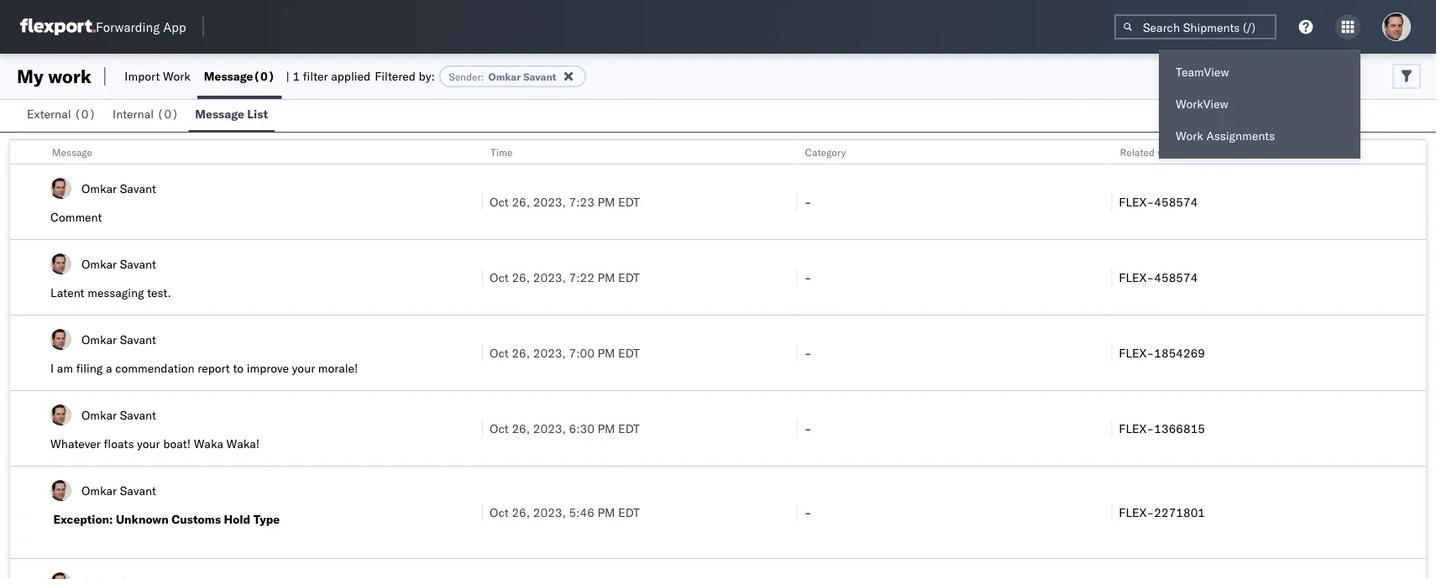 Task type: describe. For each thing, give the bounding box(es) containing it.
work inside import work button
[[163, 69, 191, 84]]

related work item/shipment
[[1120, 146, 1251, 158]]

edt for oct 26, 2023, 7:22 pm edt
[[618, 270, 640, 285]]

morale!
[[318, 361, 358, 376]]

customs
[[171, 512, 221, 527]]

latent messaging test.
[[50, 286, 171, 300]]

savant right :
[[523, 70, 556, 83]]

edt for oct 26, 2023, 7:00 pm edt
[[618, 346, 640, 360]]

oct 26, 2023, 5:46 pm edt
[[490, 505, 640, 520]]

- for oct 26, 2023, 5:46 pm edt
[[804, 505, 812, 520]]

comment
[[50, 210, 102, 225]]

2023, for 7:23
[[533, 194, 566, 209]]

resize handle column header for related work item/shipment
[[1406, 140, 1426, 580]]

omkar savant for comment
[[81, 181, 156, 196]]

my
[[17, 65, 44, 88]]

floats
[[104, 437, 134, 452]]

commendation
[[115, 361, 195, 376]]

workview
[[1176, 97, 1229, 111]]

pm for 7:23
[[598, 194, 615, 209]]

pm for 5:46
[[598, 505, 615, 520]]

work assignments
[[1176, 129, 1275, 143]]

messaging
[[88, 286, 144, 300]]

message for (0)
[[204, 69, 253, 84]]

sender
[[449, 70, 481, 83]]

test.
[[147, 286, 171, 300]]

pm for 7:22
[[598, 270, 615, 285]]

message (0)
[[204, 69, 275, 84]]

applied
[[331, 69, 371, 84]]

report
[[198, 361, 230, 376]]

omkar for comment
[[81, 181, 117, 196]]

savant for latent
[[120, 257, 156, 271]]

by:
[[419, 69, 435, 84]]

oct 26, 2023, 6:30 pm edt
[[490, 421, 640, 436]]

omkar right :
[[488, 70, 521, 83]]

latent
[[50, 286, 84, 300]]

26, for oct 26, 2023, 7:23 pm edt
[[512, 194, 530, 209]]

message list button
[[188, 99, 275, 132]]

flex- for oct 26, 2023, 7:22 pm edt
[[1119, 270, 1154, 285]]

2 vertical spatial message
[[52, 146, 92, 158]]

omkar for exception:
[[81, 483, 117, 498]]

resize handle column header for category
[[1091, 140, 1112, 580]]

assignments
[[1207, 129, 1275, 143]]

related
[[1120, 146, 1155, 158]]

:
[[481, 70, 484, 83]]

flex- 2271801
[[1119, 505, 1205, 520]]

external (0) button
[[20, 99, 106, 132]]

filter
[[303, 69, 328, 84]]

import work
[[125, 69, 191, 84]]

whatever
[[50, 437, 101, 452]]

pm for 6:30
[[598, 421, 615, 436]]

resize handle column header for time
[[777, 140, 797, 580]]

26, for oct 26, 2023, 5:46 pm edt
[[512, 505, 530, 520]]

7:23
[[569, 194, 595, 209]]

forwarding app link
[[20, 18, 186, 35]]

hold
[[224, 512, 250, 527]]

omkar savant for latent
[[81, 257, 156, 271]]

flex- 458574 for oct 26, 2023, 7:23 pm edt
[[1119, 194, 1198, 209]]

(0) for external (0)
[[74, 107, 96, 121]]

oct for oct 26, 2023, 6:30 pm edt
[[490, 421, 509, 436]]

5:46
[[569, 505, 595, 520]]

- for oct 26, 2023, 6:30 pm edt
[[804, 421, 812, 436]]

1366815
[[1154, 421, 1205, 436]]

2271801
[[1154, 505, 1205, 520]]

458574 for oct 26, 2023, 7:22 pm edt
[[1154, 270, 1198, 285]]

teamview
[[1176, 65, 1229, 79]]

(0) for message (0)
[[253, 69, 275, 84]]

am
[[57, 361, 73, 376]]

Search Shipments (/) text field
[[1115, 14, 1277, 39]]

(0) for internal (0)
[[157, 107, 179, 121]]

list
[[247, 107, 268, 121]]

26, for oct 26, 2023, 6:30 pm edt
[[512, 421, 530, 436]]

oct 26, 2023, 7:22 pm edt
[[490, 270, 640, 285]]

my work
[[17, 65, 91, 88]]

- for oct 26, 2023, 7:22 pm edt
[[804, 270, 812, 285]]

omkar savant for i
[[81, 332, 156, 347]]

omkar savant for whatever
[[81, 408, 156, 423]]

- for oct 26, 2023, 7:00 pm edt
[[804, 346, 812, 360]]

omkar savant for exception:
[[81, 483, 156, 498]]

import work button
[[118, 54, 197, 99]]



Task type: locate. For each thing, give the bounding box(es) containing it.
1
[[293, 69, 300, 84]]

resize handle column header for message
[[462, 140, 482, 580]]

app
[[163, 19, 186, 35]]

omkar savant up floats
[[81, 408, 156, 423]]

your left morale!
[[292, 361, 315, 376]]

pm for 7:00
[[598, 346, 615, 360]]

your left boat!
[[137, 437, 160, 452]]

0 vertical spatial work
[[48, 65, 91, 88]]

savant up "unknown"
[[120, 483, 156, 498]]

pm right 5:46
[[598, 505, 615, 520]]

item/shipment
[[1182, 146, 1251, 158]]

4 26, from the top
[[512, 421, 530, 436]]

3 omkar savant from the top
[[81, 332, 156, 347]]

0 vertical spatial 458574
[[1154, 194, 1198, 209]]

omkar savant up messaging
[[81, 257, 156, 271]]

|
[[286, 69, 290, 84]]

omkar savant up a
[[81, 332, 156, 347]]

i am filing a commendation report to improve your morale!
[[50, 361, 358, 376]]

waka
[[194, 437, 223, 452]]

2023, left 7:00
[[533, 346, 566, 360]]

work up external (0)
[[48, 65, 91, 88]]

omkar for latent
[[81, 257, 117, 271]]

edt right 7:00
[[618, 346, 640, 360]]

2 flex- 458574 from the top
[[1119, 270, 1198, 285]]

work
[[163, 69, 191, 84], [1176, 129, 1204, 143]]

pm right '7:23'
[[598, 194, 615, 209]]

oct left 6:30 at the bottom left of page
[[490, 421, 509, 436]]

1 omkar savant from the top
[[81, 181, 156, 196]]

2023, left the 7:22
[[533, 270, 566, 285]]

458574 down 'related work item/shipment'
[[1154, 194, 1198, 209]]

0 horizontal spatial (0)
[[74, 107, 96, 121]]

oct left 5:46
[[490, 505, 509, 520]]

work for my
[[48, 65, 91, 88]]

1 458574 from the top
[[1154, 194, 1198, 209]]

flex- 458574 down related at the right top of page
[[1119, 194, 1198, 209]]

2 2023, from the top
[[533, 270, 566, 285]]

pm right 6:30 at the bottom left of page
[[598, 421, 615, 436]]

oct for oct 26, 2023, 7:00 pm edt
[[490, 346, 509, 360]]

-
[[804, 194, 812, 209], [804, 270, 812, 285], [804, 346, 812, 360], [804, 421, 812, 436], [804, 505, 812, 520]]

flex- for oct 26, 2023, 6:30 pm edt
[[1119, 421, 1154, 436]]

import
[[125, 69, 160, 84]]

exception: unknown customs hold type
[[53, 512, 280, 527]]

savant for comment
[[120, 181, 156, 196]]

1 vertical spatial work
[[1158, 146, 1180, 158]]

oct
[[490, 194, 509, 209], [490, 270, 509, 285], [490, 346, 509, 360], [490, 421, 509, 436], [490, 505, 509, 520]]

omkar up comment
[[81, 181, 117, 196]]

0 horizontal spatial your
[[137, 437, 160, 452]]

3 2023, from the top
[[533, 346, 566, 360]]

2023, left 6:30 at the bottom left of page
[[533, 421, 566, 436]]

3 oct from the top
[[490, 346, 509, 360]]

work inside the work assignments link
[[1176, 129, 1204, 143]]

resize handle column header
[[462, 140, 482, 580], [777, 140, 797, 580], [1091, 140, 1112, 580], [1406, 140, 1426, 580]]

forwarding
[[96, 19, 160, 35]]

| 1 filter applied filtered by:
[[286, 69, 435, 84]]

2 458574 from the top
[[1154, 270, 1198, 285]]

sender : omkar savant
[[449, 70, 556, 83]]

improve
[[247, 361, 289, 376]]

26, left 6:30 at the bottom left of page
[[512, 421, 530, 436]]

5 pm from the top
[[598, 505, 615, 520]]

savant for whatever
[[120, 408, 156, 423]]

5 oct from the top
[[490, 505, 509, 520]]

26, left the 7:22
[[512, 270, 530, 285]]

forwarding app
[[96, 19, 186, 35]]

edt for oct 26, 2023, 6:30 pm edt
[[618, 421, 640, 436]]

work
[[48, 65, 91, 88], [1158, 146, 1180, 158]]

6:30
[[569, 421, 595, 436]]

internal
[[113, 107, 154, 121]]

flex- 1366815
[[1119, 421, 1205, 436]]

458574 for oct 26, 2023, 7:23 pm edt
[[1154, 194, 1198, 209]]

workview link
[[1159, 88, 1361, 120]]

2023, for 5:46
[[533, 505, 566, 520]]

savant for exception:
[[120, 483, 156, 498]]

2 omkar savant from the top
[[81, 257, 156, 271]]

2023, left 5:46
[[533, 505, 566, 520]]

5 - from the top
[[804, 505, 812, 520]]

2 26, from the top
[[512, 270, 530, 285]]

pm right the 7:22
[[598, 270, 615, 285]]

26, down time
[[512, 194, 530, 209]]

1 horizontal spatial (0)
[[157, 107, 179, 121]]

26, left 5:46
[[512, 505, 530, 520]]

category
[[805, 146, 846, 158]]

whatever floats your boat! waka waka!
[[50, 437, 260, 452]]

(0) right internal
[[157, 107, 179, 121]]

omkar up filing in the bottom left of the page
[[81, 332, 117, 347]]

7:22
[[569, 270, 595, 285]]

boat!
[[163, 437, 191, 452]]

2 pm from the top
[[598, 270, 615, 285]]

1 flex- 458574 from the top
[[1119, 194, 1198, 209]]

2023, left '7:23'
[[533, 194, 566, 209]]

1 vertical spatial work
[[1176, 129, 1204, 143]]

(0) left the |
[[253, 69, 275, 84]]

filtered
[[375, 69, 416, 84]]

3 edt from the top
[[618, 346, 640, 360]]

omkar
[[488, 70, 521, 83], [81, 181, 117, 196], [81, 257, 117, 271], [81, 332, 117, 347], [81, 408, 117, 423], [81, 483, 117, 498]]

your
[[292, 361, 315, 376], [137, 437, 160, 452]]

5 omkar savant from the top
[[81, 483, 156, 498]]

flex- for oct 26, 2023, 5:46 pm edt
[[1119, 505, 1154, 520]]

2023,
[[533, 194, 566, 209], [533, 270, 566, 285], [533, 346, 566, 360], [533, 421, 566, 436], [533, 505, 566, 520]]

flex- 458574 up flex- 1854269
[[1119, 270, 1198, 285]]

1 2023, from the top
[[533, 194, 566, 209]]

waka!
[[226, 437, 260, 452]]

oct left the 7:22
[[490, 270, 509, 285]]

2 oct from the top
[[490, 270, 509, 285]]

omkar up exception: at left
[[81, 483, 117, 498]]

1 - from the top
[[804, 194, 812, 209]]

exception:
[[53, 512, 113, 527]]

0 horizontal spatial work
[[48, 65, 91, 88]]

2 resize handle column header from the left
[[777, 140, 797, 580]]

4 pm from the top
[[598, 421, 615, 436]]

4 oct from the top
[[490, 421, 509, 436]]

edt for oct 26, 2023, 7:23 pm edt
[[618, 194, 640, 209]]

unknown
[[116, 512, 169, 527]]

edt for oct 26, 2023, 5:46 pm edt
[[618, 505, 640, 520]]

oct down time
[[490, 194, 509, 209]]

flex- 458574
[[1119, 194, 1198, 209], [1119, 270, 1198, 285]]

edt right 6:30 at the bottom left of page
[[618, 421, 640, 436]]

2 flex- from the top
[[1119, 270, 1154, 285]]

work right the import
[[163, 69, 191, 84]]

458574 up the 1854269 at the bottom right of the page
[[1154, 270, 1198, 285]]

flexport. image
[[20, 18, 96, 35]]

1 flex- from the top
[[1119, 194, 1154, 209]]

3 pm from the top
[[598, 346, 615, 360]]

0 horizontal spatial work
[[163, 69, 191, 84]]

pm right 7:00
[[598, 346, 615, 360]]

(0) right external
[[74, 107, 96, 121]]

external
[[27, 107, 71, 121]]

1 horizontal spatial your
[[292, 361, 315, 376]]

edt right '7:23'
[[618, 194, 640, 209]]

4 flex- from the top
[[1119, 421, 1154, 436]]

i
[[50, 361, 54, 376]]

edt right 5:46
[[618, 505, 640, 520]]

work up 'related work item/shipment'
[[1176, 129, 1204, 143]]

4 omkar savant from the top
[[81, 408, 156, 423]]

internal (0) button
[[106, 99, 188, 132]]

0 vertical spatial work
[[163, 69, 191, 84]]

omkar savant up "unknown"
[[81, 483, 156, 498]]

edt
[[618, 194, 640, 209], [618, 270, 640, 285], [618, 346, 640, 360], [618, 421, 640, 436], [618, 505, 640, 520]]

5 2023, from the top
[[533, 505, 566, 520]]

time
[[491, 146, 513, 158]]

5 flex- from the top
[[1119, 505, 1154, 520]]

omkar up latent messaging test.
[[81, 257, 117, 271]]

7:00
[[569, 346, 595, 360]]

26, for oct 26, 2023, 7:22 pm edt
[[512, 270, 530, 285]]

26, left 7:00
[[512, 346, 530, 360]]

oct 26, 2023, 7:23 pm edt
[[490, 194, 640, 209]]

5 26, from the top
[[512, 505, 530, 520]]

26, for oct 26, 2023, 7:00 pm edt
[[512, 346, 530, 360]]

1 pm from the top
[[598, 194, 615, 209]]

work assignments link
[[1159, 120, 1361, 152]]

flex- for oct 26, 2023, 7:23 pm edt
[[1119, 194, 1154, 209]]

3 resize handle column header from the left
[[1091, 140, 1112, 580]]

to
[[233, 361, 244, 376]]

omkar savant
[[81, 181, 156, 196], [81, 257, 156, 271], [81, 332, 156, 347], [81, 408, 156, 423], [81, 483, 156, 498]]

savant up whatever floats your boat! waka waka!
[[120, 408, 156, 423]]

4 - from the top
[[804, 421, 812, 436]]

0 vertical spatial flex- 458574
[[1119, 194, 1198, 209]]

message list
[[195, 107, 268, 121]]

1 vertical spatial flex- 458574
[[1119, 270, 1198, 285]]

2 - from the top
[[804, 270, 812, 285]]

1 oct from the top
[[490, 194, 509, 209]]

oct 26, 2023, 7:00 pm edt
[[490, 346, 640, 360]]

26,
[[512, 194, 530, 209], [512, 270, 530, 285], [512, 346, 530, 360], [512, 421, 530, 436], [512, 505, 530, 520]]

savant for i
[[120, 332, 156, 347]]

message up message list
[[204, 69, 253, 84]]

(0)
[[253, 69, 275, 84], [74, 107, 96, 121], [157, 107, 179, 121]]

oct for oct 26, 2023, 5:46 pm edt
[[490, 505, 509, 520]]

3 26, from the top
[[512, 346, 530, 360]]

flex- 458574 for oct 26, 2023, 7:22 pm edt
[[1119, 270, 1198, 285]]

internal (0)
[[113, 107, 179, 121]]

message inside 'button'
[[195, 107, 244, 121]]

1 vertical spatial 458574
[[1154, 270, 1198, 285]]

work for related
[[1158, 146, 1180, 158]]

2 edt from the top
[[618, 270, 640, 285]]

filing
[[76, 361, 103, 376]]

flex- 1854269
[[1119, 346, 1205, 360]]

omkar up floats
[[81, 408, 117, 423]]

message
[[204, 69, 253, 84], [195, 107, 244, 121], [52, 146, 92, 158]]

1 resize handle column header from the left
[[462, 140, 482, 580]]

omkar savant up comment
[[81, 181, 156, 196]]

savant up commendation
[[120, 332, 156, 347]]

4 resize handle column header from the left
[[1406, 140, 1426, 580]]

oct for oct 26, 2023, 7:22 pm edt
[[490, 270, 509, 285]]

omkar for i
[[81, 332, 117, 347]]

a
[[106, 361, 112, 376]]

message for list
[[195, 107, 244, 121]]

oct left 7:00
[[490, 346, 509, 360]]

1854269
[[1154, 346, 1205, 360]]

savant up test.
[[120, 257, 156, 271]]

oct for oct 26, 2023, 7:23 pm edt
[[490, 194, 509, 209]]

edt right the 7:22
[[618, 270, 640, 285]]

external (0)
[[27, 107, 96, 121]]

flex-
[[1119, 194, 1154, 209], [1119, 270, 1154, 285], [1119, 346, 1154, 360], [1119, 421, 1154, 436], [1119, 505, 1154, 520]]

2 horizontal spatial (0)
[[253, 69, 275, 84]]

1 26, from the top
[[512, 194, 530, 209]]

type
[[253, 512, 280, 527]]

0 vertical spatial message
[[204, 69, 253, 84]]

omkar for whatever
[[81, 408, 117, 423]]

458574
[[1154, 194, 1198, 209], [1154, 270, 1198, 285]]

2023, for 6:30
[[533, 421, 566, 436]]

5 edt from the top
[[618, 505, 640, 520]]

flex- for oct 26, 2023, 7:00 pm edt
[[1119, 346, 1154, 360]]

message left list
[[195, 107, 244, 121]]

1 horizontal spatial work
[[1176, 129, 1204, 143]]

1 vertical spatial your
[[137, 437, 160, 452]]

message down "external (0)" button
[[52, 146, 92, 158]]

savant
[[523, 70, 556, 83], [120, 181, 156, 196], [120, 257, 156, 271], [120, 332, 156, 347], [120, 408, 156, 423], [120, 483, 156, 498]]

1 edt from the top
[[618, 194, 640, 209]]

savant down "internal (0)" button
[[120, 181, 156, 196]]

pm
[[598, 194, 615, 209], [598, 270, 615, 285], [598, 346, 615, 360], [598, 421, 615, 436], [598, 505, 615, 520]]

2023, for 7:00
[[533, 346, 566, 360]]

- for oct 26, 2023, 7:23 pm edt
[[804, 194, 812, 209]]

1 horizontal spatial work
[[1158, 146, 1180, 158]]

2023, for 7:22
[[533, 270, 566, 285]]

0 vertical spatial your
[[292, 361, 315, 376]]

3 flex- from the top
[[1119, 346, 1154, 360]]

4 edt from the top
[[618, 421, 640, 436]]

teamview link
[[1159, 56, 1361, 88]]

1 vertical spatial message
[[195, 107, 244, 121]]

work right related at the right top of page
[[1158, 146, 1180, 158]]

3 - from the top
[[804, 346, 812, 360]]

4 2023, from the top
[[533, 421, 566, 436]]



Task type: vqa. For each thing, say whether or not it's contained in the screenshot.
"on"
no



